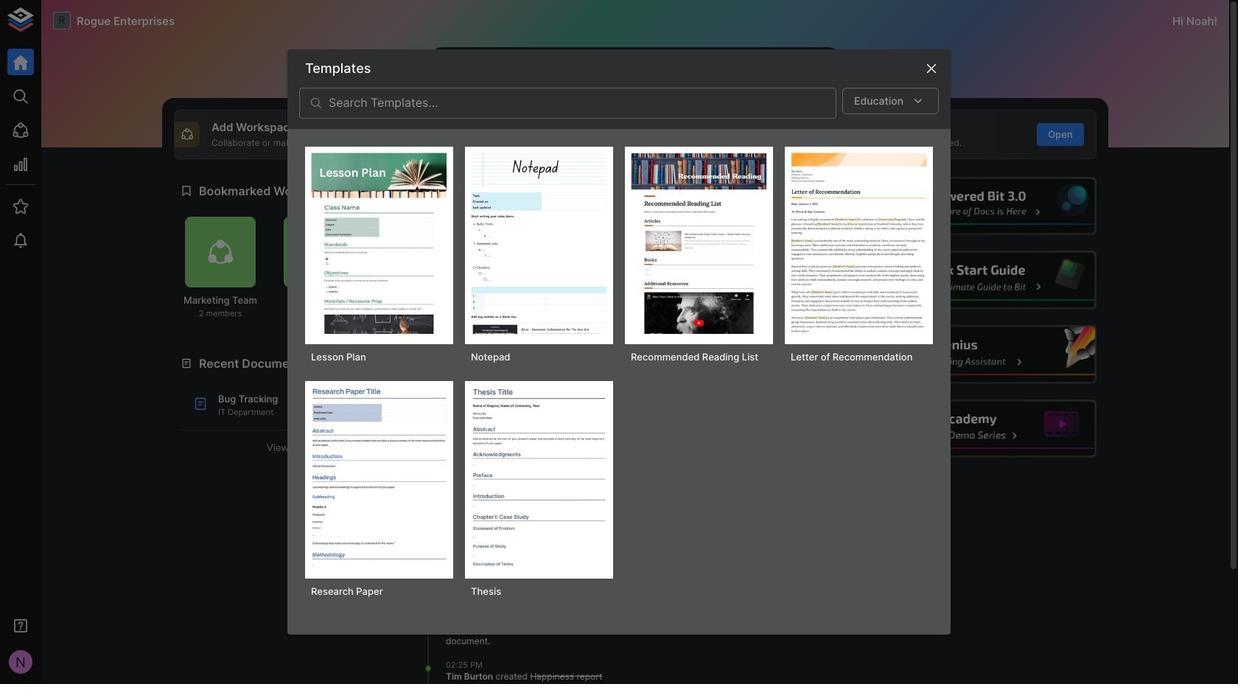 Task type: locate. For each thing, give the bounding box(es) containing it.
3 help image from the top
[[875, 325, 1097, 384]]

research paper image
[[311, 387, 447, 569]]

letter of recommendation image
[[791, 152, 927, 334]]

4 help image from the top
[[875, 399, 1097, 458]]

help image
[[875, 177, 1097, 235], [875, 251, 1097, 309], [875, 325, 1097, 384], [875, 399, 1097, 458]]

recommended reading list image
[[631, 152, 767, 334]]

dialog
[[288, 49, 951, 635]]



Task type: describe. For each thing, give the bounding box(es) containing it.
Search Templates... text field
[[329, 88, 837, 119]]

1 help image from the top
[[875, 177, 1097, 235]]

lesson plan image
[[311, 152, 447, 334]]

notepad image
[[471, 152, 607, 334]]

2 help image from the top
[[875, 251, 1097, 309]]

thesis image
[[471, 387, 607, 569]]



Task type: vqa. For each thing, say whether or not it's contained in the screenshot.
third "help" 'Image' from the bottom of the page
yes



